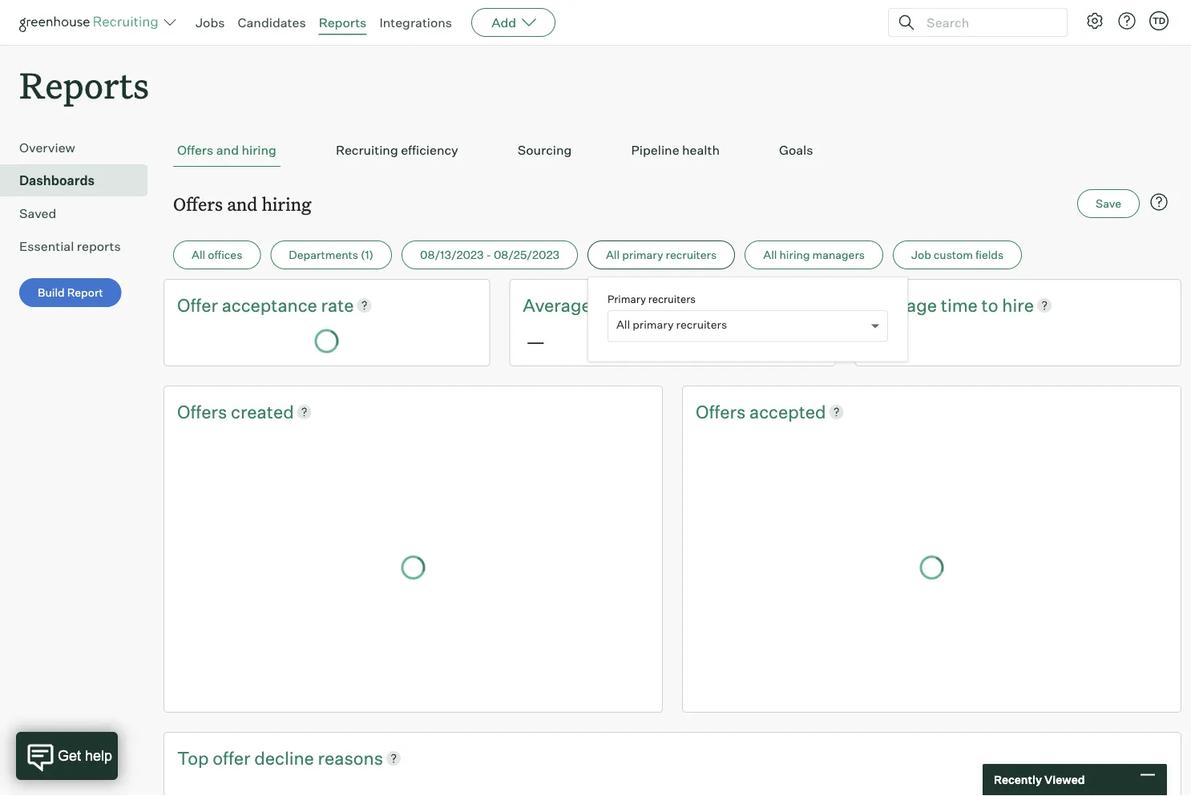 Task type: vqa. For each thing, say whether or not it's contained in the screenshot.
Save
yes



Task type: locate. For each thing, give the bounding box(es) containing it.
1 to from the left
[[636, 294, 653, 316]]

1 horizontal spatial average
[[869, 294, 937, 316]]

2 to from the left
[[982, 294, 999, 316]]

1 horizontal spatial average time to
[[869, 294, 1003, 316]]

1 average from the left
[[523, 294, 592, 316]]

time for hire
[[941, 294, 978, 316]]

time link left fill link at the top
[[595, 293, 636, 318]]

build
[[38, 286, 65, 300]]

all primary recruiters button
[[588, 241, 736, 270]]

sourcing button
[[514, 134, 576, 167]]

—
[[526, 329, 546, 353], [872, 329, 892, 353]]

primary down fill link at the top
[[633, 318, 674, 332]]

average link down 'job' on the right
[[869, 293, 941, 318]]

all up primary
[[606, 248, 620, 262]]

0 horizontal spatial offers link
[[177, 399, 231, 424]]

2 time from the left
[[941, 294, 978, 316]]

1 average link from the left
[[523, 293, 595, 318]]

to link
[[636, 293, 657, 318], [982, 293, 1003, 318]]

rate link
[[321, 293, 354, 318]]

rate
[[321, 294, 354, 316]]

offices
[[208, 248, 242, 262]]

decline
[[254, 747, 314, 769]]

all hiring managers
[[764, 248, 865, 262]]

tab list
[[173, 134, 1172, 167]]

configure image
[[1086, 11, 1105, 30]]

reports link
[[319, 14, 367, 30]]

time
[[595, 294, 632, 316], [941, 294, 978, 316]]

to link down fields
[[982, 293, 1003, 318]]

1 horizontal spatial to link
[[982, 293, 1003, 318]]

job custom fields button
[[893, 241, 1023, 270]]

reasons link
[[318, 746, 383, 770]]

acceptance
[[222, 294, 317, 316]]

1 vertical spatial recruiters
[[649, 292, 696, 305]]

1 horizontal spatial average link
[[869, 293, 941, 318]]

job custom fields
[[912, 248, 1004, 262]]

all left managers
[[764, 248, 777, 262]]

0 horizontal spatial to link
[[636, 293, 657, 318]]

0 horizontal spatial to
[[636, 294, 653, 316]]

offer link
[[177, 293, 222, 318]]

integrations link
[[380, 14, 452, 30]]

accepted link
[[750, 399, 826, 424]]

0 vertical spatial hiring
[[242, 142, 277, 158]]

primary
[[608, 292, 646, 305]]

1 horizontal spatial —
[[872, 329, 892, 353]]

time left fill
[[595, 294, 632, 316]]

0 horizontal spatial —
[[526, 329, 546, 353]]

dashboards link
[[19, 171, 141, 190]]

all
[[192, 248, 206, 262], [606, 248, 620, 262], [764, 248, 777, 262], [617, 318, 630, 332]]

viewed
[[1045, 773, 1085, 787]]

primary
[[622, 248, 664, 262], [633, 318, 674, 332]]

1 horizontal spatial time
[[941, 294, 978, 316]]

save
[[1096, 197, 1122, 211]]

0 horizontal spatial average link
[[523, 293, 595, 318]]

0 vertical spatial primary
[[622, 248, 664, 262]]

average link down 08/25/2023 at the left of page
[[523, 293, 595, 318]]

recruiters up fill
[[666, 248, 717, 262]]

1 horizontal spatial time link
[[941, 293, 982, 318]]

offers and hiring button
[[173, 134, 281, 167]]

all primary recruiters
[[606, 248, 717, 262], [617, 318, 728, 332]]

to link down all primary recruiters button
[[636, 293, 657, 318]]

average down 'job' on the right
[[869, 294, 937, 316]]

recently
[[994, 773, 1043, 787]]

0 vertical spatial offers and hiring
[[177, 142, 277, 158]]

time for fill
[[595, 294, 632, 316]]

1 time link from the left
[[595, 293, 636, 318]]

1 time from the left
[[595, 294, 632, 316]]

to link for fill
[[636, 293, 657, 318]]

2 average link from the left
[[869, 293, 941, 318]]

offers
[[177, 142, 214, 158], [173, 192, 223, 215], [177, 401, 231, 423], [696, 401, 750, 423]]

to left hire
[[982, 294, 999, 316]]

1 horizontal spatial offers link
[[696, 399, 750, 424]]

all offices
[[192, 248, 242, 262]]

offers link
[[177, 399, 231, 424], [696, 399, 750, 424]]

save button
[[1078, 189, 1140, 218]]

reasons
[[318, 747, 383, 769]]

2 time link from the left
[[941, 293, 982, 318]]

offer
[[213, 747, 251, 769]]

1 average time to from the left
[[523, 294, 657, 316]]

2 average time to from the left
[[869, 294, 1003, 316]]

offers inside button
[[177, 142, 214, 158]]

hire link
[[1003, 293, 1034, 318]]

offers and hiring inside button
[[177, 142, 277, 158]]

1 horizontal spatial to
[[982, 294, 999, 316]]

0 horizontal spatial reports
[[19, 61, 149, 108]]

recruiters down primary recruiters
[[676, 318, 728, 332]]

reports
[[319, 14, 367, 30], [19, 61, 149, 108]]

offer acceptance
[[177, 294, 321, 316]]

0 vertical spatial all primary recruiters
[[606, 248, 717, 262]]

greenhouse recruiting image
[[19, 13, 164, 32]]

all offices button
[[173, 241, 261, 270]]

recruiters
[[666, 248, 717, 262], [649, 292, 696, 305], [676, 318, 728, 332]]

jobs link
[[196, 14, 225, 30]]

departments (1)
[[289, 248, 374, 262]]

2 vertical spatial hiring
[[780, 248, 810, 262]]

efficiency
[[401, 142, 459, 158]]

hiring
[[242, 142, 277, 158], [262, 192, 312, 215], [780, 248, 810, 262]]

1 to link from the left
[[636, 293, 657, 318]]

health
[[682, 142, 720, 158]]

to link for hire
[[982, 293, 1003, 318]]

all primary recruiters up primary recruiters
[[606, 248, 717, 262]]

primary up primary recruiters
[[622, 248, 664, 262]]

average link
[[523, 293, 595, 318], [869, 293, 941, 318]]

0 vertical spatial recruiters
[[666, 248, 717, 262]]

0 vertical spatial reports
[[319, 14, 367, 30]]

and
[[216, 142, 239, 158], [227, 192, 258, 215]]

-
[[486, 248, 491, 262]]

average down 08/25/2023 at the left of page
[[523, 294, 592, 316]]

time down the "job custom fields" button
[[941, 294, 978, 316]]

recruiters down all primary recruiters button
[[649, 292, 696, 305]]

0 horizontal spatial average
[[523, 294, 592, 316]]

08/13/2023
[[420, 248, 484, 262]]

all left offices
[[192, 248, 206, 262]]

to for fill
[[636, 294, 653, 316]]

1 vertical spatial all primary recruiters
[[617, 318, 728, 332]]

2 to link from the left
[[982, 293, 1003, 318]]

0 horizontal spatial average time to
[[523, 294, 657, 316]]

time link
[[595, 293, 636, 318], [941, 293, 982, 318]]

fill link
[[657, 293, 676, 318]]

saved
[[19, 205, 56, 221]]

2 offers link from the left
[[696, 399, 750, 424]]

hiring inside all hiring managers button
[[780, 248, 810, 262]]

2 average from the left
[[869, 294, 937, 316]]

td button
[[1150, 11, 1169, 30]]

0 horizontal spatial time link
[[595, 293, 636, 318]]

offers link for created
[[177, 399, 231, 424]]

to left fill
[[636, 294, 653, 316]]

1 — from the left
[[526, 329, 546, 353]]

reports right candidates link
[[319, 14, 367, 30]]

pipeline health button
[[627, 134, 724, 167]]

0 horizontal spatial time
[[595, 294, 632, 316]]

decline link
[[254, 746, 318, 770]]

acceptance link
[[222, 293, 321, 318]]

offers and hiring
[[177, 142, 277, 158], [173, 192, 312, 215]]

0 vertical spatial and
[[216, 142, 239, 158]]

primary inside button
[[622, 248, 664, 262]]

recruiters inside all primary recruiters button
[[666, 248, 717, 262]]

reports down the greenhouse recruiting image
[[19, 61, 149, 108]]

add button
[[472, 8, 556, 37]]

average time to
[[523, 294, 657, 316], [869, 294, 1003, 316]]

reports
[[77, 238, 121, 254]]

average for hire
[[869, 294, 937, 316]]

1 vertical spatial and
[[227, 192, 258, 215]]

departments
[[289, 248, 358, 262]]

tab list containing offers and hiring
[[173, 134, 1172, 167]]

time link for fill
[[595, 293, 636, 318]]

2 — from the left
[[872, 329, 892, 353]]

time link down the "job custom fields" button
[[941, 293, 982, 318]]

all primary recruiters down fill link at the top
[[617, 318, 728, 332]]

1 offers link from the left
[[177, 399, 231, 424]]

08/13/2023 - 08/25/2023
[[420, 248, 560, 262]]

1 vertical spatial hiring
[[262, 192, 312, 215]]

and inside button
[[216, 142, 239, 158]]

top
[[177, 747, 209, 769]]

all hiring managers button
[[745, 241, 884, 270]]



Task type: describe. For each thing, give the bounding box(es) containing it.
jobs
[[196, 14, 225, 30]]

pipeline
[[631, 142, 680, 158]]

(1)
[[361, 248, 374, 262]]

fill
[[657, 294, 676, 316]]

average link for fill
[[523, 293, 595, 318]]

to for hire
[[982, 294, 999, 316]]

average link for hire
[[869, 293, 941, 318]]

pipeline health
[[631, 142, 720, 158]]

1 vertical spatial offers and hiring
[[173, 192, 312, 215]]

average time to for fill
[[523, 294, 657, 316]]

managers
[[813, 248, 865, 262]]

saved link
[[19, 204, 141, 223]]

custom
[[934, 248, 973, 262]]

td
[[1153, 15, 1166, 26]]

created link
[[231, 399, 294, 424]]

essential reports
[[19, 238, 121, 254]]

all for all offices button
[[192, 248, 206, 262]]

2 vertical spatial recruiters
[[676, 318, 728, 332]]

offers link for accepted
[[696, 399, 750, 424]]

hire
[[1003, 294, 1034, 316]]

integrations
[[380, 14, 452, 30]]

dashboards
[[19, 173, 95, 189]]

accepted
[[750, 401, 826, 423]]

1 vertical spatial primary
[[633, 318, 674, 332]]

recruiting efficiency
[[336, 142, 459, 158]]

build report
[[38, 286, 103, 300]]

all down primary
[[617, 318, 630, 332]]

job
[[912, 248, 932, 262]]

recruiting efficiency button
[[332, 134, 463, 167]]

average for fill
[[523, 294, 592, 316]]

goals
[[779, 142, 814, 158]]

time link for hire
[[941, 293, 982, 318]]

Search text field
[[923, 11, 1053, 34]]

— for fill
[[526, 329, 546, 353]]

candidates
[[238, 14, 306, 30]]

sourcing
[[518, 142, 572, 158]]

goals button
[[775, 134, 818, 167]]

08/13/2023 - 08/25/2023 button
[[402, 241, 578, 270]]

offer link
[[213, 746, 254, 770]]

departments (1) button
[[271, 241, 392, 270]]

all for all primary recruiters button
[[606, 248, 620, 262]]

all for all hiring managers button
[[764, 248, 777, 262]]

recruiting
[[336, 142, 398, 158]]

top link
[[177, 746, 213, 770]]

all primary recruiters inside button
[[606, 248, 717, 262]]

overview link
[[19, 138, 141, 157]]

1 vertical spatial reports
[[19, 61, 149, 108]]

fields
[[976, 248, 1004, 262]]

average time to for hire
[[869, 294, 1003, 316]]

build report button
[[19, 278, 122, 307]]

1 horizontal spatial reports
[[319, 14, 367, 30]]

overview
[[19, 140, 75, 156]]

essential reports link
[[19, 237, 141, 256]]

recently viewed
[[994, 773, 1085, 787]]

report
[[67, 286, 103, 300]]

add
[[492, 14, 517, 30]]

top offer decline
[[177, 747, 318, 769]]

candidates link
[[238, 14, 306, 30]]

essential
[[19, 238, 74, 254]]

08/25/2023
[[494, 248, 560, 262]]

— for hire
[[872, 329, 892, 353]]

primary recruiters
[[608, 292, 696, 305]]

offer
[[177, 294, 218, 316]]

hiring inside offers and hiring button
[[242, 142, 277, 158]]

td button
[[1147, 8, 1172, 34]]

created
[[231, 401, 294, 423]]

faq image
[[1150, 193, 1169, 212]]



